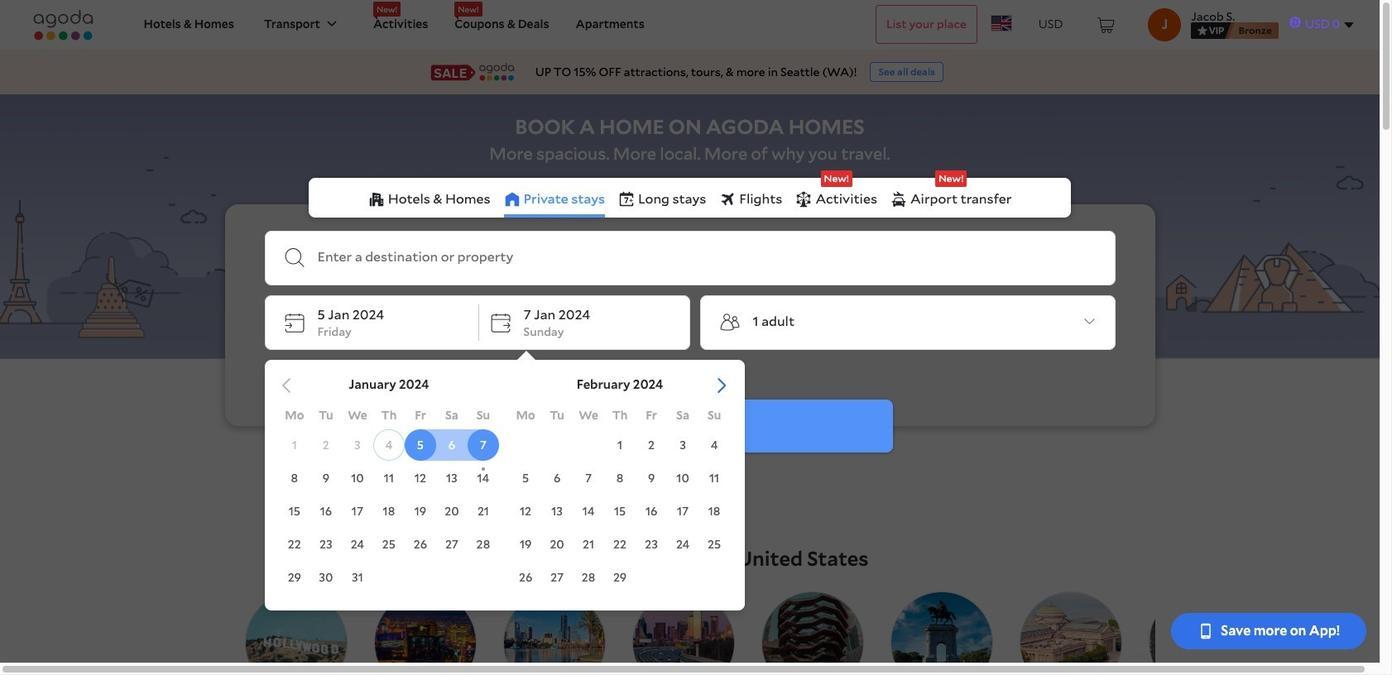 Task type: vqa. For each thing, say whether or not it's contained in the screenshot.
Next Month image
yes



Task type: locate. For each thing, give the bounding box(es) containing it.
star_with_vip image
[[1198, 25, 1225, 35]]

0 horizontal spatial tab
[[796, 171, 877, 218]]

row
[[279, 403, 499, 428], [510, 403, 730, 428], [279, 429, 499, 461], [510, 429, 730, 461], [279, 463, 499, 494], [510, 463, 730, 494], [279, 496, 499, 527], [510, 496, 730, 527], [279, 529, 499, 560], [510, 529, 730, 560], [279, 562, 499, 593], [510, 562, 730, 593]]

row group
[[279, 429, 499, 593], [510, 429, 730, 593]]

tab
[[796, 171, 877, 218], [891, 171, 1012, 218]]

heading
[[279, 377, 499, 401], [510, 377, 730, 401]]

1 horizontal spatial tab
[[891, 171, 1012, 218]]

mon jan 01 2024 cell
[[292, 439, 297, 452]]

dialog
[[264, 351, 745, 611]]

0 horizontal spatial heading
[[279, 377, 499, 401]]

row group for 1st grid from the left
[[279, 429, 499, 593]]

primary logo image
[[26, 10, 100, 40]]

1 horizontal spatial row group
[[510, 429, 730, 593]]

2 row group from the left
[[510, 429, 730, 593]]

2 tab from the left
[[891, 171, 1012, 218]]

grid
[[279, 377, 499, 595], [510, 377, 730, 595]]

0 horizontal spatial row group
[[279, 429, 499, 593]]

12 image
[[1085, 317, 1095, 327]]

tab list
[[308, 171, 1071, 218]]

0 horizontal spatial grid
[[279, 377, 499, 595]]

1 horizontal spatial heading
[[510, 377, 730, 401]]

1 horizontal spatial grid
[[510, 377, 730, 595]]

next month image
[[714, 377, 730, 394]]

1 row group from the left
[[279, 429, 499, 593]]



Task type: describe. For each thing, give the bounding box(es) containing it.
wed jan 03 2024 cell
[[354, 439, 361, 452]]

fri jan 05 2024 cell
[[405, 429, 436, 461]]

row group for 2nd grid from left
[[510, 429, 730, 593]]

tue jan 02 2024 cell
[[323, 439, 329, 452]]

1 heading from the left
[[279, 377, 499, 401]]

english image
[[991, 15, 1012, 31]]

Enter a destination or property text field
[[317, 250, 1101, 266]]

thu jan 04 2024 cell
[[373, 429, 405, 461]]

previous month image
[[279, 377, 295, 394]]

1 grid from the left
[[279, 377, 499, 595]]

2 grid from the left
[[510, 377, 730, 595]]

2 heading from the left
[[510, 377, 730, 401]]

1 tab from the left
[[796, 171, 877, 218]]

agodacash image
[[1289, 16, 1302, 29]]



